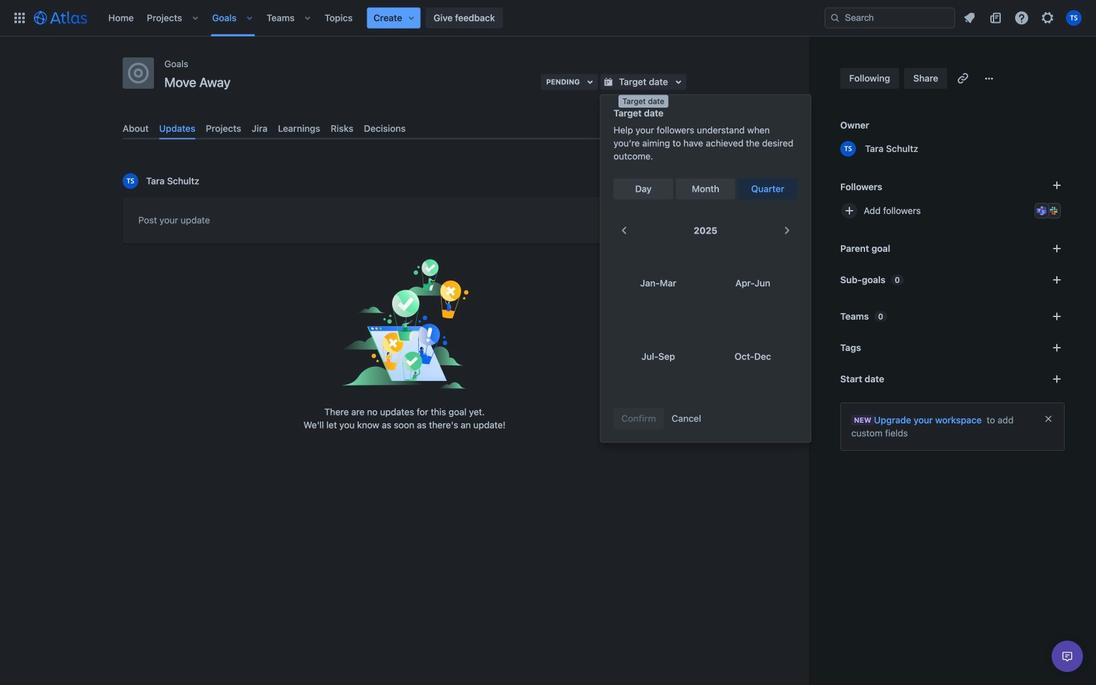 Task type: locate. For each thing, give the bounding box(es) containing it.
banner
[[0, 0, 1097, 37]]

tooltip
[[619, 95, 669, 108]]

close banner image
[[1044, 414, 1054, 424]]

help image
[[1015, 10, 1030, 26]]

tab list
[[118, 118, 692, 140]]

open intercom messenger image
[[1060, 649, 1076, 665]]

add tag image
[[1050, 340, 1066, 356]]

add follower image
[[842, 203, 858, 219]]

notifications image
[[962, 10, 978, 26]]

add a follower image
[[1050, 178, 1066, 193]]

account image
[[1067, 10, 1083, 26]]

settings image
[[1041, 10, 1056, 26]]

search image
[[830, 13, 841, 23]]

None search field
[[825, 8, 956, 28]]

msteams logo showing  channels are connected to this goal image
[[1037, 206, 1048, 216]]

see next year image
[[780, 223, 796, 239]]

top element
[[8, 0, 825, 36]]



Task type: vqa. For each thing, say whether or not it's contained in the screenshot.
THE CONFLUENCE image
no



Task type: describe. For each thing, give the bounding box(es) containing it.
Search field
[[825, 8, 956, 28]]

set start date image
[[1050, 372, 1066, 387]]

add team image
[[1050, 309, 1066, 324]]

see previous year image
[[617, 223, 632, 239]]

switch to... image
[[12, 10, 27, 26]]

slack logo showing nan channels are connected to this goal image
[[1049, 206, 1060, 216]]

more icon image
[[982, 71, 998, 86]]

goal icon image
[[128, 63, 149, 84]]

Main content area, start typing to enter text. text field
[[138, 213, 671, 233]]



